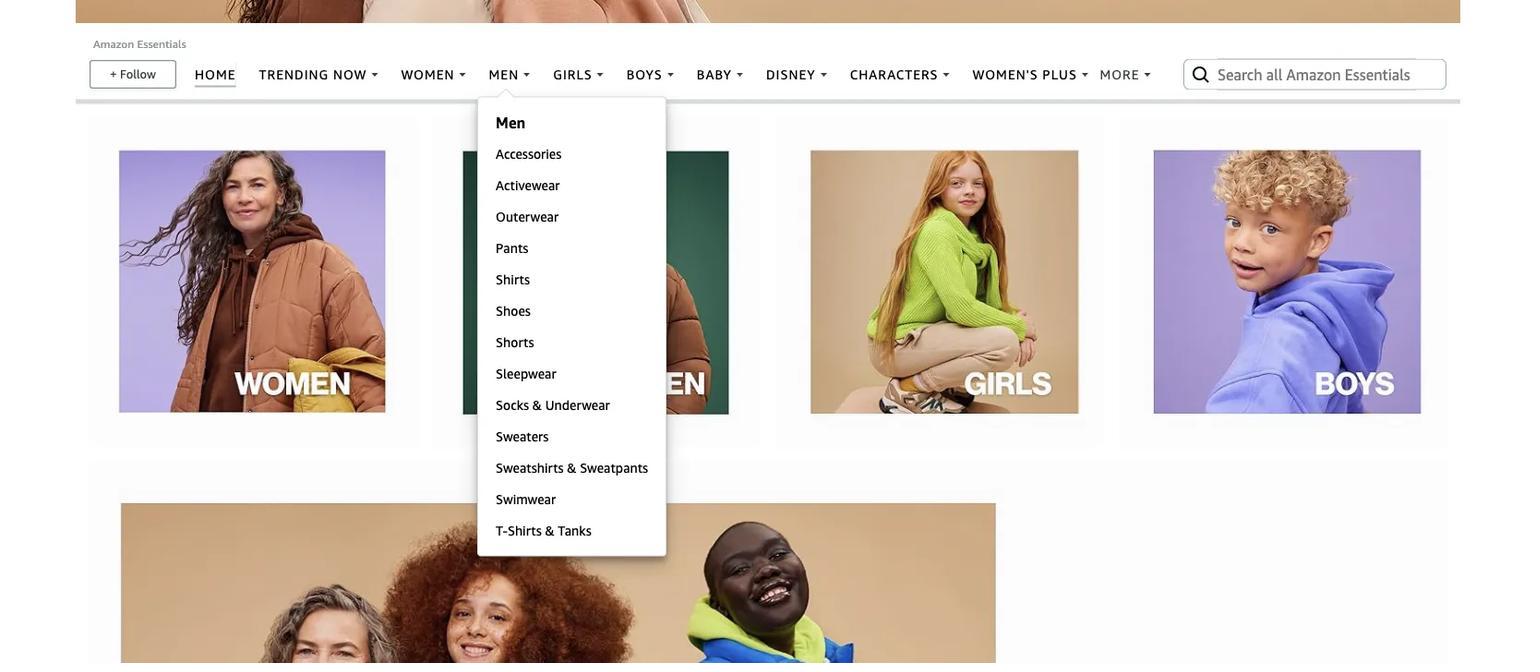 Task type: describe. For each thing, give the bounding box(es) containing it.
essentials
[[137, 37, 186, 50]]

+ follow
[[110, 67, 156, 81]]



Task type: vqa. For each thing, say whether or not it's contained in the screenshot.
+ Follow
yes



Task type: locate. For each thing, give the bounding box(es) containing it.
+
[[110, 67, 117, 81]]

amazon essentials link
[[93, 37, 186, 50]]

Search all Amazon Essentials search field
[[1218, 59, 1417, 90]]

amazon
[[93, 37, 134, 50]]

search image
[[1190, 63, 1213, 85]]

+ follow button
[[91, 61, 175, 87]]

follow
[[120, 67, 156, 81]]

amazon essentials
[[93, 37, 186, 50]]



